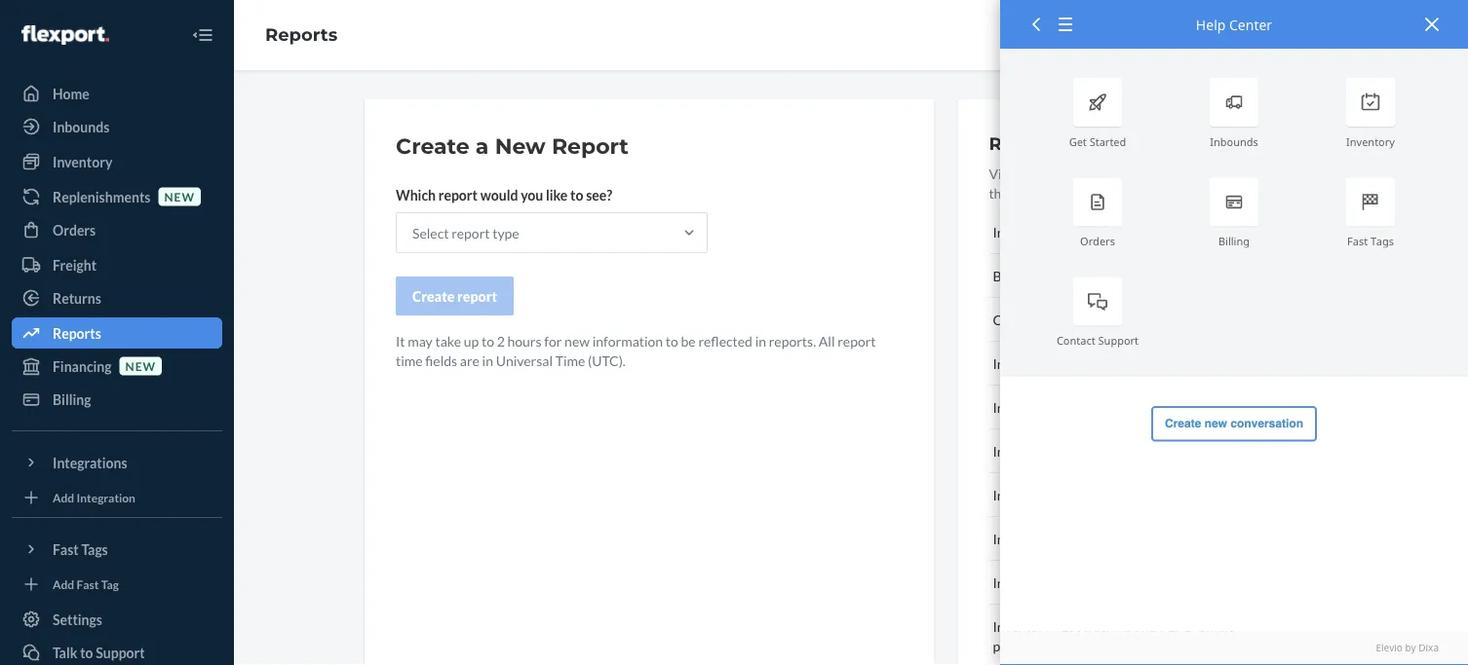 Task type: describe. For each thing, give the bounding box(es) containing it.
1 horizontal spatial reports link
[[265, 24, 338, 45]]

inbounds - monthly reconciliation
[[993, 399, 1197, 416]]

home
[[53, 85, 90, 102]]

reporting
[[1086, 224, 1146, 240]]

tags inside dropdown button
[[81, 542, 108, 558]]

1 vertical spatial in
[[482, 352, 493, 369]]

1 horizontal spatial orders
[[1080, 234, 1115, 248]]

levels
[[1061, 531, 1098, 547]]

select
[[412, 225, 449, 241]]

inbounds - inventory reconciliation
[[993, 355, 1204, 372]]

of
[[1293, 165, 1305, 182]]

settings
[[53, 612, 102, 628]]

0 vertical spatial billing
[[1219, 234, 1250, 248]]

monthly
[[1059, 399, 1109, 416]]

billing - credits report button
[[989, 254, 1306, 298]]

inbounds up description on the top
[[1210, 134, 1258, 149]]

and for inventory - lot tracking and fefo (single product)
[[1135, 619, 1157, 635]]

report for which report would you like to see?
[[438, 187, 478, 203]]

replenishments
[[53, 189, 151, 205]]

2 vertical spatial fast
[[77, 578, 99, 592]]

reports.
[[769, 333, 816, 349]]

(single
[[1196, 619, 1235, 635]]

take
[[435, 333, 461, 349]]

fast tags inside dropdown button
[[53, 542, 108, 558]]

report glossary
[[989, 133, 1135, 154]]

inbounds - shipping plan reconciliation button
[[989, 474, 1306, 518]]

to left "reporting"
[[1071, 224, 1083, 240]]

inventory inside inbounds - inventory reconciliation button
[[1059, 355, 1117, 372]]

reconciliation for inbounds - inventory reconciliation
[[1119, 355, 1204, 372]]

it may take up to 2 hours for new information to be reflected in reports. all report time fields are in universal time (utc).
[[396, 333, 876, 369]]

0 vertical spatial tags
[[1371, 234, 1394, 248]]

introduction
[[993, 224, 1068, 240]]

center inside visit these help center articles to get a description of the report and column details.
[[1086, 165, 1127, 182]]

are
[[460, 352, 480, 369]]

report for create report
[[457, 288, 497, 305]]

to right 'talk'
[[80, 645, 93, 661]]

fields
[[425, 352, 457, 369]]

add fast tag link
[[12, 573, 222, 597]]

lot for inventory - lot tracking and fefo (all products)
[[1061, 575, 1081, 591]]

time
[[396, 352, 423, 369]]

create for create a new report
[[396, 133, 470, 159]]

it
[[396, 333, 405, 349]]

packages
[[1059, 443, 1114, 460]]

- for billing - credits report
[[1033, 268, 1038, 284]]

hours
[[507, 333, 542, 349]]

elevio by dixa
[[1376, 642, 1439, 655]]

2 claims from the left
[[1043, 311, 1084, 328]]

dixa
[[1419, 642, 1439, 655]]

inbounds link
[[12, 111, 222, 142]]

reflected
[[698, 333, 753, 349]]

fefo for (all
[[1159, 575, 1194, 591]]

for
[[544, 333, 562, 349]]

add fast tag
[[53, 578, 119, 592]]

articles
[[1130, 165, 1174, 182]]

- for inventory - lot tracking and fefo (single product)
[[1054, 619, 1058, 635]]

contact support
[[1057, 334, 1139, 348]]

inbounds for inbounds - shipping plan reconciliation
[[993, 487, 1049, 504]]

inventory - lot tracking and fefo (all products) button
[[989, 562, 1306, 605]]

credits
[[1040, 268, 1084, 284]]

new for replenishments
[[164, 190, 195, 204]]

1 vertical spatial reports link
[[12, 318, 222, 349]]

all
[[819, 333, 835, 349]]

inbounds - monthly reconciliation button
[[989, 386, 1306, 430]]

integrations button
[[12, 447, 222, 479]]

reconciliation for inbounds - monthly reconciliation
[[1112, 399, 1197, 416]]

reconciliation inside button
[[1142, 487, 1227, 504]]

1 horizontal spatial report
[[989, 133, 1052, 154]]

get
[[1192, 165, 1211, 182]]

would
[[480, 187, 518, 203]]

elevio
[[1376, 642, 1403, 655]]

tracking for (all
[[1083, 575, 1132, 591]]

1 horizontal spatial center
[[1229, 15, 1272, 34]]

add integration link
[[12, 486, 222, 510]]

- for inventory - levels today
[[1054, 531, 1058, 547]]

fast tags button
[[12, 534, 222, 565]]

billing link
[[12, 384, 222, 415]]

- for claims - claims submitted
[[1036, 311, 1041, 328]]

returns
[[53, 290, 101, 307]]

inventory - levels today
[[993, 531, 1136, 547]]

inbounds - packages
[[993, 443, 1114, 460]]

1 claims from the left
[[993, 311, 1033, 328]]

time
[[555, 352, 585, 369]]

help inside visit these help center articles to get a description of the report and column details.
[[1054, 165, 1083, 182]]

by
[[1405, 642, 1416, 655]]

inbounds - inventory reconciliation button
[[989, 342, 1306, 386]]

- for inbounds - monthly reconciliation
[[1051, 399, 1056, 416]]

- for inbounds - shipping plan reconciliation
[[1051, 487, 1056, 504]]

the
[[989, 185, 1009, 201]]

inventory - lot tracking and fefo (single product) button
[[989, 605, 1306, 666]]

product)
[[993, 638, 1044, 655]]

report for create a new report
[[552, 133, 629, 159]]

to left be
[[666, 333, 678, 349]]

fefo for (single
[[1159, 619, 1194, 635]]

support inside button
[[96, 645, 145, 661]]

create a new report
[[396, 133, 629, 159]]

inbounds for inbounds - inventory reconciliation
[[993, 355, 1049, 372]]

0 horizontal spatial reports
[[53, 325, 101, 342]]

type
[[492, 225, 519, 241]]

elevio by dixa link
[[1029, 642, 1439, 656]]

get started
[[1069, 134, 1126, 149]]

new inside it may take up to 2 hours for new information to be reflected in reports. all report time fields are in universal time (utc).
[[565, 333, 590, 349]]

to left 2
[[482, 333, 494, 349]]

claims - claims submitted button
[[989, 298, 1306, 342]]

these
[[1019, 165, 1052, 182]]

talk
[[53, 645, 77, 661]]

inventory - lot tracking and fefo (all products)
[[993, 575, 1274, 591]]

report inside visit these help center articles to get a description of the report and column details.
[[1011, 185, 1050, 201]]

universal
[[496, 352, 553, 369]]

report inside it may take up to 2 hours for new information to be reflected in reports. all report time fields are in universal time (utc).
[[838, 333, 876, 349]]

inventory inside inventory - levels today button
[[993, 531, 1051, 547]]

report for billing - credits report
[[1087, 268, 1129, 284]]



Task type: vqa. For each thing, say whether or not it's contained in the screenshot.
plus circle image corresponding to Etsy
no



Task type: locate. For each thing, give the bounding box(es) containing it.
0 vertical spatial lot
[[1061, 575, 1081, 591]]

and inside inventory - lot tracking and fefo (single product)
[[1135, 619, 1157, 635]]

orders down column
[[1080, 234, 1115, 248]]

report up select report type
[[438, 187, 478, 203]]

0 vertical spatial help
[[1196, 15, 1226, 34]]

new up orders link
[[164, 190, 195, 204]]

orders link
[[12, 214, 222, 246]]

lot down inventory - lot tracking and fefo (all products)
[[1061, 619, 1081, 635]]

create report button
[[396, 277, 514, 316]]

0 vertical spatial support
[[1098, 334, 1139, 348]]

support
[[1098, 334, 1139, 348], [96, 645, 145, 661]]

1 vertical spatial fast tags
[[53, 542, 108, 558]]

to left get
[[1177, 165, 1189, 182]]

1 vertical spatial reports
[[53, 325, 101, 342]]

introduction to reporting button
[[989, 211, 1306, 254]]

and
[[1052, 185, 1075, 201], [1135, 575, 1157, 591], [1135, 619, 1157, 635]]

create for create report
[[412, 288, 455, 305]]

1 vertical spatial lot
[[1061, 619, 1081, 635]]

1 vertical spatial reconciliation
[[1112, 399, 1197, 416]]

settings link
[[12, 604, 222, 636]]

to right like
[[570, 187, 583, 203]]

1 horizontal spatial reports
[[265, 24, 338, 45]]

add for add integration
[[53, 491, 74, 505]]

claims - claims submitted
[[993, 311, 1148, 328]]

orders up freight
[[53, 222, 96, 238]]

report down "reporting"
[[1087, 268, 1129, 284]]

inbounds for inbounds - packages
[[993, 443, 1049, 460]]

a inside visit these help center articles to get a description of the report and column details.
[[1214, 165, 1221, 182]]

1 horizontal spatial in
[[755, 333, 766, 349]]

billing inside "link"
[[53, 391, 91, 408]]

2 vertical spatial billing
[[53, 391, 91, 408]]

inbounds down home
[[53, 118, 109, 135]]

1 lot from the top
[[1061, 575, 1081, 591]]

and left column
[[1052, 185, 1075, 201]]

report for select report type
[[452, 225, 490, 241]]

and inside visit these help center articles to get a description of the report and column details.
[[1052, 185, 1075, 201]]

1 horizontal spatial fast tags
[[1347, 234, 1394, 248]]

today
[[1101, 531, 1136, 547]]

help center
[[1196, 15, 1272, 34]]

- for inbounds - packages
[[1051, 443, 1056, 460]]

contact
[[1057, 334, 1095, 348]]

claims
[[993, 311, 1033, 328], [1043, 311, 1084, 328]]

and down inventory - levels today button on the bottom right of the page
[[1135, 575, 1157, 591]]

0 vertical spatial fefo
[[1159, 575, 1194, 591]]

2 horizontal spatial billing
[[1219, 234, 1250, 248]]

reports link
[[265, 24, 338, 45], [12, 318, 222, 349]]

reconciliation down 'inbounds - packages' "button"
[[1142, 487, 1227, 504]]

0 vertical spatial create
[[396, 133, 470, 159]]

1 vertical spatial center
[[1086, 165, 1127, 182]]

1 vertical spatial tags
[[81, 542, 108, 558]]

lot inside inventory - lot tracking and fefo (single product)
[[1061, 619, 1081, 635]]

report up these
[[989, 133, 1052, 154]]

new
[[164, 190, 195, 204], [565, 333, 590, 349], [125, 359, 156, 373]]

- for inventory - lot tracking and fefo (all products)
[[1054, 575, 1058, 591]]

and for inventory - lot tracking and fefo (all products)
[[1135, 575, 1157, 591]]

flexport logo image
[[21, 25, 109, 45]]

support down settings link
[[96, 645, 145, 661]]

1 vertical spatial support
[[96, 645, 145, 661]]

1 add from the top
[[53, 491, 74, 505]]

1 vertical spatial a
[[1214, 165, 1221, 182]]

report right all
[[838, 333, 876, 349]]

claims up contact
[[1043, 311, 1084, 328]]

create up may
[[412, 288, 455, 305]]

- inside button
[[1051, 487, 1056, 504]]

tracking down inventory - lot tracking and fefo (all products)
[[1083, 619, 1132, 635]]

- inside "button"
[[1051, 443, 1056, 460]]

inventory - levels today button
[[989, 518, 1306, 562]]

reconciliation down inbounds - inventory reconciliation button
[[1112, 399, 1197, 416]]

0 horizontal spatial a
[[476, 133, 489, 159]]

in left reports.
[[755, 333, 766, 349]]

0 horizontal spatial tags
[[81, 542, 108, 558]]

0 horizontal spatial claims
[[993, 311, 1033, 328]]

shipping
[[1059, 487, 1110, 504]]

tracking down the today at the bottom of page
[[1083, 575, 1132, 591]]

visit these help center articles to get a description of the report and column details.
[[989, 165, 1305, 201]]

create report
[[412, 288, 497, 305]]

1 fefo from the top
[[1159, 575, 1194, 591]]

new for financing
[[125, 359, 156, 373]]

inventory
[[1346, 134, 1395, 149], [53, 154, 112, 170], [1059, 355, 1117, 372], [993, 531, 1051, 547], [993, 575, 1051, 591], [993, 619, 1051, 635]]

1 vertical spatial create
[[412, 288, 455, 305]]

tracking
[[1083, 575, 1132, 591], [1083, 619, 1132, 635]]

(utc).
[[588, 352, 626, 369]]

1 horizontal spatial help
[[1196, 15, 1226, 34]]

home link
[[12, 78, 222, 109]]

visit
[[989, 165, 1016, 182]]

details.
[[1124, 185, 1166, 201]]

1 vertical spatial fast
[[53, 542, 79, 558]]

add up settings
[[53, 578, 74, 592]]

products)
[[1217, 575, 1274, 591]]

report up see?
[[552, 133, 629, 159]]

support down submitted
[[1098, 334, 1139, 348]]

billing inside button
[[993, 268, 1030, 284]]

inventory inside inventory - lot tracking and fefo (all products) button
[[993, 575, 1051, 591]]

inbounds - packages button
[[989, 430, 1306, 474]]

0 vertical spatial tracking
[[1083, 575, 1132, 591]]

information
[[592, 333, 663, 349]]

glossary
[[1057, 133, 1135, 154]]

add integration
[[53, 491, 135, 505]]

1 horizontal spatial support
[[1098, 334, 1139, 348]]

0 vertical spatial in
[[755, 333, 766, 349]]

reports
[[265, 24, 338, 45], [53, 325, 101, 342]]

create inside button
[[412, 288, 455, 305]]

0 horizontal spatial fast tags
[[53, 542, 108, 558]]

to inside visit these help center articles to get a description of the report and column details.
[[1177, 165, 1189, 182]]

fefo inside inventory - lot tracking and fefo (single product)
[[1159, 619, 1194, 635]]

0 vertical spatial and
[[1052, 185, 1075, 201]]

0 horizontal spatial new
[[125, 359, 156, 373]]

inbounds down claims - claims submitted
[[993, 355, 1049, 372]]

2 lot from the top
[[1061, 619, 1081, 635]]

0 vertical spatial fast
[[1347, 234, 1368, 248]]

(all
[[1196, 575, 1214, 591]]

a left new
[[476, 133, 489, 159]]

- for inbounds - inventory reconciliation
[[1051, 355, 1056, 372]]

0 horizontal spatial center
[[1086, 165, 1127, 182]]

inbounds - shipping plan reconciliation
[[993, 487, 1227, 504]]

0 vertical spatial reconciliation
[[1119, 355, 1204, 372]]

up
[[464, 333, 479, 349]]

1 vertical spatial tracking
[[1083, 619, 1132, 635]]

inbounds inside "button"
[[993, 443, 1049, 460]]

report inside button
[[457, 288, 497, 305]]

1 tracking from the top
[[1083, 575, 1132, 591]]

0 horizontal spatial billing
[[53, 391, 91, 408]]

0 vertical spatial a
[[476, 133, 489, 159]]

lot for inventory - lot tracking and fefo (single product)
[[1061, 619, 1081, 635]]

2 vertical spatial and
[[1135, 619, 1157, 635]]

select report type
[[412, 225, 519, 241]]

a
[[476, 133, 489, 159], [1214, 165, 1221, 182]]

inbounds inside button
[[993, 487, 1049, 504]]

reconciliation
[[1119, 355, 1204, 372], [1112, 399, 1197, 416], [1142, 487, 1227, 504]]

get
[[1069, 134, 1087, 149]]

report
[[1011, 185, 1050, 201], [438, 187, 478, 203], [452, 225, 490, 241], [457, 288, 497, 305], [838, 333, 876, 349]]

tags
[[1371, 234, 1394, 248], [81, 542, 108, 558]]

2 add from the top
[[53, 578, 74, 592]]

close navigation image
[[191, 23, 214, 47]]

in
[[755, 333, 766, 349], [482, 352, 493, 369]]

integrations
[[53, 455, 127, 471]]

1 vertical spatial and
[[1135, 575, 1157, 591]]

talk to support
[[53, 645, 145, 661]]

0 horizontal spatial report
[[552, 133, 629, 159]]

tracking inside inventory - lot tracking and fefo (single product)
[[1083, 619, 1132, 635]]

0 horizontal spatial help
[[1054, 165, 1083, 182]]

2 horizontal spatial new
[[565, 333, 590, 349]]

fefo left (single at the right of page
[[1159, 619, 1194, 635]]

1 vertical spatial billing
[[993, 268, 1030, 284]]

inbounds up inbounds - packages
[[993, 399, 1049, 416]]

0 horizontal spatial orders
[[53, 222, 96, 238]]

description
[[1223, 165, 1291, 182]]

2 horizontal spatial report
[[1087, 268, 1129, 284]]

1 horizontal spatial billing
[[993, 268, 1030, 284]]

see?
[[586, 187, 612, 203]]

2 vertical spatial new
[[125, 359, 156, 373]]

returns link
[[12, 283, 222, 314]]

talk to support button
[[12, 638, 222, 666]]

1 horizontal spatial claims
[[1043, 311, 1084, 328]]

0 vertical spatial fast tags
[[1347, 234, 1394, 248]]

be
[[681, 333, 696, 349]]

2
[[497, 333, 505, 349]]

and down inventory - lot tracking and fefo (all products) button
[[1135, 619, 1157, 635]]

new up billing "link"
[[125, 359, 156, 373]]

1 vertical spatial add
[[53, 578, 74, 592]]

1 vertical spatial fefo
[[1159, 619, 1194, 635]]

2 vertical spatial reconciliation
[[1142, 487, 1227, 504]]

reconciliation down claims - claims submitted button
[[1119, 355, 1204, 372]]

inventory - lot tracking and fefo (single product)
[[993, 619, 1235, 655]]

billing - credits report
[[993, 268, 1129, 284]]

which
[[396, 187, 436, 203]]

freight
[[53, 257, 97, 273]]

which report would you like to see?
[[396, 187, 612, 203]]

billing down financing at the left bottom of page
[[53, 391, 91, 408]]

create up which
[[396, 133, 470, 159]]

started
[[1090, 134, 1126, 149]]

in right are
[[482, 352, 493, 369]]

report down these
[[1011, 185, 1050, 201]]

inventory link
[[12, 146, 222, 177]]

report up the up
[[457, 288, 497, 305]]

1 horizontal spatial new
[[164, 190, 195, 204]]

2 fefo from the top
[[1159, 619, 1194, 635]]

tracking for (single
[[1083, 619, 1132, 635]]

add left integration
[[53, 491, 74, 505]]

inbounds down inbounds - packages
[[993, 487, 1049, 504]]

new
[[495, 133, 546, 159]]

new up time
[[565, 333, 590, 349]]

add for add fast tag
[[53, 578, 74, 592]]

fast
[[1347, 234, 1368, 248], [53, 542, 79, 558], [77, 578, 99, 592]]

0 horizontal spatial in
[[482, 352, 493, 369]]

inbounds for inbounds - monthly reconciliation
[[993, 399, 1049, 416]]

1 horizontal spatial a
[[1214, 165, 1221, 182]]

integration
[[77, 491, 135, 505]]

2 tracking from the top
[[1083, 619, 1132, 635]]

1 horizontal spatial tags
[[1371, 234, 1394, 248]]

inventory inside inventory link
[[53, 154, 112, 170]]

orders
[[53, 222, 96, 238], [1080, 234, 1115, 248]]

fast inside dropdown button
[[53, 542, 79, 558]]

0 vertical spatial add
[[53, 491, 74, 505]]

tag
[[101, 578, 119, 592]]

like
[[546, 187, 568, 203]]

fefo
[[1159, 575, 1194, 591], [1159, 619, 1194, 635]]

lot down 'inventory - levels today'
[[1061, 575, 1081, 591]]

0 vertical spatial center
[[1229, 15, 1272, 34]]

introduction to reporting
[[993, 224, 1146, 240]]

report inside button
[[1087, 268, 1129, 284]]

1 vertical spatial new
[[565, 333, 590, 349]]

billing down introduction
[[993, 268, 1030, 284]]

you
[[521, 187, 543, 203]]

fefo left (all
[[1159, 575, 1194, 591]]

0 horizontal spatial reports link
[[12, 318, 222, 349]]

report
[[989, 133, 1052, 154], [552, 133, 629, 159], [1087, 268, 1129, 284]]

claims down billing - credits report
[[993, 311, 1033, 328]]

0 horizontal spatial support
[[96, 645, 145, 661]]

inventory inside inventory - lot tracking and fefo (single product)
[[993, 619, 1051, 635]]

column
[[1077, 185, 1121, 201]]

0 vertical spatial reports link
[[265, 24, 338, 45]]

billing
[[1219, 234, 1250, 248], [993, 268, 1030, 284], [53, 391, 91, 408]]

- inside inventory - lot tracking and fefo (single product)
[[1054, 619, 1058, 635]]

0 vertical spatial reports
[[265, 24, 338, 45]]

0 vertical spatial new
[[164, 190, 195, 204]]

add inside "link"
[[53, 491, 74, 505]]

report left type on the top left
[[452, 225, 490, 241]]

billing down description on the top
[[1219, 234, 1250, 248]]

1 vertical spatial help
[[1054, 165, 1083, 182]]

inbounds left packages at the right of the page
[[993, 443, 1049, 460]]

a right get
[[1214, 165, 1221, 182]]



